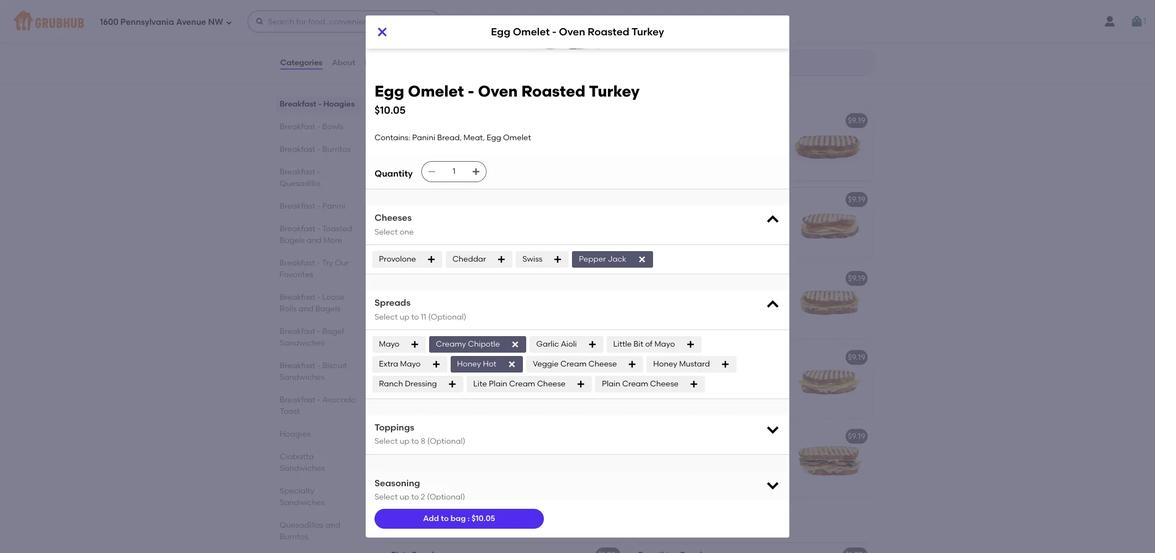 Task type: describe. For each thing, give the bounding box(es) containing it.
egg inside contains: panini bread, applewood smoked bacon, egg omelet
[[452, 142, 466, 152]]

dressing,
[[665, 458, 699, 468]]

panini right spreads
[[429, 289, 452, 299]]

egg omelet - cali style turkey and bacon ranch
[[639, 431, 822, 441]]

ham
[[443, 195, 461, 204]]

2 horizontal spatial honey
[[690, 195, 714, 204]]

and inside breakfast - toasted bagels and more tab
[[307, 236, 322, 245]]

egg omelet - cali style cheesy turkey and bacon
[[391, 431, 578, 441]]

0 vertical spatial veggie
[[533, 359, 559, 369]]

jack, for bacon,
[[705, 368, 726, 377]]

:
[[468, 514, 470, 523]]

salsa, inside 'contains: pepper jack, panini bread, creamy chipotle, applewood smoked bacon, salsa, egg omelet'
[[452, 391, 474, 400]]

meat, up the input item quantity number field in the top left of the page
[[464, 133, 485, 142]]

omelet inside contains: provolone, panini bread, ranch dressing, meat, tomato, spinach, applewood smoked bacon, egg omelet
[[655, 481, 683, 490]]

ciabatta sandwiches
[[280, 452, 325, 473]]

breakfast for breakfast - burritos tab
[[280, 145, 316, 154]]

omelet inside 'contains: pepper jack, panini bread, applewood smoked bacon, jalapenos, egg omelet'
[[699, 391, 727, 400]]

hoagies tab
[[280, 428, 357, 440]]

panini inside 'contains: pepper jack, panini bread, creamy chipotle, applewood smoked bacon, salsa, egg omelet'
[[480, 368, 503, 377]]

toast
[[280, 407, 300, 416]]

- inside breakfast - try our favorites
[[317, 258, 321, 268]]

cheesy
[[481, 431, 509, 441]]

main navigation navigation
[[0, 0, 1156, 43]]

1 horizontal spatial pepper
[[579, 254, 606, 264]]

avocado
[[323, 395, 356, 405]]

jalapenos,
[[639, 391, 680, 400]]

extra
[[379, 359, 399, 369]]

bacon, inside contains: provolone, panini bread, ranch dressing, meat, tomato, spinach, applewood smoked bacon, egg omelet
[[750, 469, 777, 479]]

smoked inside contains: provolone, panini bread, ranch dressing, meat, tomato, spinach, applewood smoked bacon, egg omelet
[[718, 469, 749, 479]]

egg inside contains: panini bread, egg omelet, sausage patty
[[728, 289, 742, 299]]

quesadillas and burritos
[[280, 521, 341, 542]]

svg image for creamy chipotle
[[511, 340, 520, 349]]

bacon, inside contains: panini bread, applewood smoked bacon, egg omelet
[[424, 142, 450, 152]]

favorites
[[280, 270, 314, 279]]

add to bag : $10.05
[[423, 514, 495, 523]]

biscuit
[[323, 361, 347, 370]]

contains: panini bread, egg omelet, sausage patty
[[639, 289, 774, 310]]

avenue
[[176, 17, 206, 27]]

veggie inside contains: cheddar, panini bread, veggie cream cheese, meat, tomato, spinach, applewood smoked bacon, egg omelet
[[391, 458, 417, 468]]

contains: pepper jack, panini bread, applewood smoked bacon, jalapenos, egg omelet
[[639, 368, 777, 400]]

breakfast - toasted bagels and more inside tab
[[280, 224, 352, 245]]

egg omelet - spicy bacon image
[[790, 345, 873, 417]]

up for seasoning
[[400, 492, 410, 502]]

cheese,
[[447, 458, 477, 468]]

sausage inside contains: panini bread, egg omelet, sausage patty
[[639, 300, 671, 310]]

reviews button
[[364, 43, 396, 83]]

bit
[[634, 339, 644, 349]]

oven inside egg omelet - oven roasted turkey $10.05
[[478, 82, 518, 100]]

pennsylvania
[[121, 17, 174, 27]]

quesadilla
[[280, 179, 320, 188]]

lite
[[474, 379, 487, 388]]

little
[[614, 339, 632, 349]]

meat, down cheddar at the left of page
[[480, 289, 502, 299]]

veggie cream cheese
[[533, 359, 617, 369]]

southwest
[[443, 352, 482, 362]]

11
[[421, 312, 427, 322]]

sandwiches inside breakfast - bagel sandwiches
[[280, 338, 325, 348]]

contains: for patty
[[639, 289, 675, 299]]

bagel
[[323, 327, 344, 336]]

spreads
[[375, 298, 411, 308]]

breakfast - bagel sandwiches
[[280, 327, 344, 348]]

contains: panini bread, meat, egg omelet for oven
[[391, 289, 518, 310]]

egg inside 'contains: pepper jack, panini bread, applewood smoked bacon, jalapenos, egg omelet'
[[682, 391, 697, 400]]

breakfast - hoagies tab
[[280, 98, 357, 110]]

applewood inside contains: panini bread, applewood smoked bacon, egg omelet
[[480, 131, 523, 141]]

contains: panini bread, applewood smoked bacon, egg omelet
[[391, 131, 523, 152]]

omelet, for contains: panini bread, egg omelet, sausage patty
[[744, 289, 774, 299]]

quesadillas and burritos tab
[[280, 519, 357, 543]]

about button
[[332, 43, 356, 83]]

- inside breakfast - biscuit sandwiches
[[317, 361, 321, 370]]

contains: cheddar, panini bread, veggie cream cheese, meat, tomato, spinach, applewood smoked bacon, egg omelet
[[391, 447, 516, 490]]

- inside egg omelet - oven roasted turkey $10.05
[[468, 82, 475, 100]]

ciabatta
[[280, 452, 314, 461]]

ranch dressing
[[379, 379, 437, 388]]

provolone
[[379, 254, 416, 264]]

breakfast - quesadilla
[[280, 167, 321, 188]]

add
[[423, 514, 439, 523]]

pepper jack
[[579, 254, 627, 264]]

select for toppings
[[375, 437, 398, 446]]

cheddar,
[[429, 447, 464, 456]]

honey for honey hot
[[457, 359, 481, 369]]

breakfast - biscuit sandwiches tab
[[280, 360, 357, 383]]

seasoning
[[375, 478, 420, 488]]

creamy inside 'contains: pepper jack, panini bread, creamy chipotle, applewood smoked bacon, salsa, egg omelet'
[[391, 379, 422, 389]]

egg inside contains: cheddar, panini bread, veggie cream cheese, meat, tomato, spinach, applewood smoked bacon, egg omelet
[[452, 481, 466, 490]]

- inside breakfast - bagel sandwiches
[[317, 327, 321, 336]]

bacon, inside contains: cheddar, panini bread, veggie cream cheese, meat, tomato, spinach, applewood smoked bacon, egg omelet
[[424, 481, 450, 490]]

breakfast - bagel sandwiches tab
[[280, 326, 357, 349]]

breakfast - try our favorites tab
[[280, 257, 357, 280]]

plain bagel image
[[543, 543, 625, 553]]

toppings
[[375, 422, 415, 433]]

egg omelet - honey smoked turkey image
[[790, 187, 873, 259]]

contains: for oven
[[391, 13, 427, 23]]

breakfast for breakfast - bowls tab
[[280, 122, 316, 131]]

svg image for garlic aioli
[[588, 340, 597, 349]]

tomato, inside contains: cheddar, panini bread, veggie cream cheese, meat, tomato, spinach, applewood smoked bacon, egg omelet
[[391, 469, 422, 479]]

applewood inside 'contains: pepper jack, panini bread, creamy chipotle, applewood smoked bacon, salsa, egg omelet'
[[459, 379, 502, 389]]

0 horizontal spatial ranch
[[379, 379, 403, 388]]

one
[[400, 227, 414, 237]]

bread, inside 'contains: pepper jack, panini bread, applewood smoked bacon, jalapenos, egg omelet'
[[753, 368, 777, 377]]

smoked inside 'contains: pepper jack, panini bread, applewood smoked bacon, jalapenos, egg omelet'
[[684, 379, 714, 389]]

quantity
[[375, 168, 413, 179]]

hot
[[483, 359, 497, 369]]

omelet inside 'contains: pepper jack, panini bread, creamy chipotle, applewood smoked bacon, salsa, egg omelet'
[[492, 391, 520, 400]]

and inside quesadillas and burritos
[[326, 521, 341, 530]]

svg image for plain cream cheese
[[690, 380, 699, 389]]

1 button
[[1131, 12, 1147, 31]]

seasoning select up to 2 (optional)
[[375, 478, 465, 502]]

turkey inside egg omelet - oven roasted turkey $10.05
[[589, 82, 640, 100]]

0 vertical spatial chipotle
[[468, 339, 500, 349]]

$9.19 for egg omelet - sausage patty
[[848, 274, 866, 283]]

to left bag on the bottom left of the page
[[441, 514, 449, 523]]

contains: fresh salsa, egg omelet, tortilla, oven roasted turkey button
[[385, 0, 625, 62]]

breakfast - loose rolls and bagels tab
[[280, 291, 357, 315]]

svg image inside 1 button
[[1131, 15, 1144, 28]]

bacon, inside 'contains: pepper jack, panini bread, applewood smoked bacon, jalapenos, egg omelet'
[[716, 379, 742, 389]]

cream down aioli
[[561, 359, 587, 369]]

provolone,
[[676, 447, 715, 456]]

1 vertical spatial $10.05
[[472, 514, 495, 523]]

2 plain from the left
[[602, 379, 621, 388]]

fresh
[[429, 13, 449, 23]]

ciabatta sandwiches tab
[[280, 451, 357, 474]]

(optional) for toppings
[[427, 437, 466, 446]]

panini up contains: panini bread, applewood smoked bacon, egg omelet
[[451, 84, 488, 97]]

omelet inside egg omelet - oven roasted turkey $10.05
[[408, 82, 464, 100]]

svg image for 1600 pennsylvania avenue nw
[[226, 19, 232, 26]]

aioli
[[561, 339, 577, 349]]

jack, for applewood
[[458, 368, 479, 377]]

loose
[[323, 293, 345, 302]]

smoked inside 'contains: pepper jack, panini bread, creamy chipotle, applewood smoked bacon, salsa, egg omelet'
[[391, 391, 422, 400]]

egg omelet - ham
[[391, 195, 461, 204]]

oven inside contains: fresh salsa, egg omelet, tortilla, oven roasted turkey
[[420, 24, 440, 34]]

spinach, inside contains: provolone, panini bread, ranch dressing, meat, tomato, spinach, applewood smoked bacon, egg omelet
[[639, 469, 671, 479]]

meat, inside contains: cheddar, panini bread, veggie cream cheese, meat, tomato, spinach, applewood smoked bacon, egg omelet
[[479, 458, 501, 468]]

of
[[646, 339, 653, 349]]

bread, inside contains: panini bread, applewood smoked bacon, egg omelet
[[454, 131, 479, 141]]

breakfast - bowls tab
[[280, 121, 357, 132]]

1600
[[100, 17, 119, 27]]

to for spreads
[[412, 312, 419, 322]]

contains: panini bread, applewood smoked bacon, egg omelet button
[[385, 108, 625, 180]]

little bit of mayo
[[614, 339, 675, 349]]

$9.19 inside button
[[848, 116, 866, 125]]

1
[[1144, 16, 1147, 26]]

breakfast for breakfast - bagel sandwiches tab
[[280, 327, 316, 336]]

rolls
[[280, 304, 297, 314]]

egg inside 'contains: pepper jack, panini bread, creamy chipotle, applewood smoked bacon, salsa, egg omelet'
[[476, 391, 490, 400]]

4 sandwiches from the top
[[280, 498, 325, 507]]

contains: for cheese,
[[391, 447, 427, 456]]

roasted inside contains: fresh salsa, egg omelet, tortilla, oven roasted turkey
[[442, 24, 473, 34]]

contains: panini bread, meat, egg omelet for ham
[[391, 210, 518, 231]]

bagels inside breakfast - toasted bagels and more tab
[[280, 236, 305, 245]]

- inside breakfast - toasted bagels and more
[[317, 224, 321, 233]]

select for spreads
[[375, 312, 398, 322]]

omelet inside contains: cheddar, panini bread, veggie cream cheese, meat, tomato, spinach, applewood smoked bacon, egg omelet
[[468, 481, 496, 490]]

svg image for little bit of mayo
[[686, 340, 695, 349]]

breakfast for breakfast - panini "tab"
[[280, 201, 316, 211]]

bacon, inside 'contains: pepper jack, panini bread, creamy chipotle, applewood smoked bacon, salsa, egg omelet'
[[424, 391, 450, 400]]

panini inside 'contains: pepper jack, panini bread, applewood smoked bacon, jalapenos, egg omelet'
[[728, 368, 751, 377]]

mustard
[[680, 359, 710, 369]]

cheddar
[[453, 254, 486, 264]]

contains: provolone, panini bread, ranch dressing, meat, tomato, spinach, applewood smoked bacon, egg omelet
[[639, 447, 777, 490]]

$9.19 for egg omelet - honey smoked turkey
[[848, 195, 866, 204]]

breakfast - burritos
[[280, 145, 351, 154]]

and inside breakfast - loose rolls and bagels
[[299, 304, 314, 314]]

contains: fresh salsa, egg omelet, tortilla, oven roasted turkey
[[391, 13, 521, 34]]

breakfast - loose rolls and bagels
[[280, 293, 345, 314]]

burritos for breakfast - burritos
[[323, 145, 351, 154]]

$10.05 inside egg omelet - oven roasted turkey $10.05
[[375, 104, 406, 116]]



Task type: vqa. For each thing, say whether or not it's contained in the screenshot.
'onion' inside Ahi tuna, cucumber, sweet onion, edamame, Sriracha Aioli flavor, masago, green onion, sesame seeds, onion crisps, shredded nori served over a bowl of white rice.
no



Task type: locate. For each thing, give the bounding box(es) containing it.
$9.19 for egg omelet - spicy bacon
[[848, 352, 866, 362]]

sandwiches down ciabatta
[[280, 464, 325, 473]]

select inside cheeses select one
[[375, 227, 398, 237]]

bagels inside breakfast - loose rolls and bagels
[[316, 304, 341, 314]]

jack, down egg omelet - southwest chipotle bacon
[[458, 368, 479, 377]]

creamy
[[436, 339, 466, 349], [391, 379, 422, 389]]

1 up from the top
[[400, 312, 410, 322]]

1 vertical spatial contains: panini bread, meat, egg omelet
[[391, 210, 518, 231]]

1 horizontal spatial $10.05
[[472, 514, 495, 523]]

honey
[[690, 195, 714, 204], [457, 359, 481, 369], [654, 359, 678, 369]]

0 horizontal spatial burritos
[[280, 532, 308, 542]]

0 vertical spatial more
[[324, 236, 343, 245]]

1 horizontal spatial mayo
[[400, 359, 421, 369]]

honey mustard
[[654, 359, 710, 369]]

applewood down dressing,
[[673, 469, 716, 479]]

$10.05 right ":"
[[472, 514, 495, 523]]

to left the 11 at left bottom
[[412, 312, 419, 322]]

2 cali from the left
[[690, 431, 706, 441]]

toasted
[[322, 224, 352, 233], [451, 518, 497, 532]]

creamy up southwest
[[436, 339, 466, 349]]

cheeses
[[375, 213, 412, 223]]

1 vertical spatial patty
[[673, 300, 693, 310]]

specialty
[[280, 486, 315, 496]]

jack, down spicy
[[705, 368, 726, 377]]

cheese up the jalapenos,
[[651, 379, 679, 388]]

up down toppings
[[400, 437, 410, 446]]

1 vertical spatial chipotle
[[484, 352, 517, 362]]

patty
[[725, 274, 745, 283], [673, 300, 693, 310]]

more
[[324, 236, 343, 245], [568, 518, 598, 532]]

chipotle
[[468, 339, 500, 349], [484, 352, 517, 362]]

4 select from the top
[[375, 492, 398, 502]]

meat,
[[464, 133, 485, 142], [480, 210, 502, 220], [480, 289, 502, 299], [479, 458, 501, 468], [701, 458, 722, 468]]

breakfast inside breakfast - biscuit sandwiches
[[280, 361, 316, 370]]

contains: panini bread, meat, egg omelet
[[375, 133, 531, 142], [391, 210, 518, 231], [391, 289, 518, 310]]

more inside breakfast - toasted bagels and more
[[324, 236, 343, 245]]

patty up contains: panini bread, egg omelet, sausage patty
[[725, 274, 745, 283]]

0 vertical spatial $10.05
[[375, 104, 406, 116]]

tomato, down egg omelet - cali style turkey and bacon ranch
[[724, 458, 754, 468]]

egg omelet - southwest chipotle bacon image
[[543, 345, 625, 417]]

0 horizontal spatial patty
[[673, 300, 693, 310]]

contains: panini bread, meat, egg omelet up the 11 at left bottom
[[391, 289, 518, 310]]

garlic
[[537, 339, 559, 349]]

burritos down bowls
[[323, 145, 351, 154]]

breakfast up toast
[[280, 395, 316, 405]]

honey hot
[[457, 359, 497, 369]]

2 spinach, from the left
[[639, 469, 671, 479]]

bowls
[[323, 122, 344, 131]]

0 vertical spatial up
[[400, 312, 410, 322]]

0 horizontal spatial toasted
[[322, 224, 352, 233]]

0 horizontal spatial more
[[324, 236, 343, 245]]

cali for turkey
[[690, 431, 706, 441]]

smoked inside contains: cheddar, panini bread, veggie cream cheese, meat, tomato, spinach, applewood smoked bacon, egg omelet
[[391, 481, 422, 490]]

0 vertical spatial sausage
[[690, 274, 723, 283]]

breakfast for breakfast - biscuit sandwiches "tab"
[[280, 361, 316, 370]]

1 vertical spatial (optional)
[[427, 437, 466, 446]]

bacon
[[519, 352, 543, 362], [713, 352, 737, 362], [554, 431, 578, 441], [771, 431, 795, 441]]

0 vertical spatial hoagies
[[324, 99, 355, 109]]

breakfast for breakfast - avocado toast tab
[[280, 395, 316, 405]]

panini inside contains: cheddar, panini bread, veggie cream cheese, meat, tomato, spinach, applewood smoked bacon, egg omelet
[[466, 447, 489, 456]]

0 horizontal spatial cheese
[[537, 379, 566, 388]]

toasted right add
[[451, 518, 497, 532]]

1 vertical spatial creamy
[[391, 379, 422, 389]]

1 horizontal spatial patty
[[725, 274, 745, 283]]

breakfast inside breakfast - try our favorites
[[280, 258, 316, 268]]

contains: panini bread, meat, egg omelet down ham
[[391, 210, 518, 231]]

egg inside contains: fresh salsa, egg omelet, tortilla, oven roasted turkey
[[475, 13, 490, 23]]

panini up the input item quantity number field in the top left of the page
[[429, 131, 452, 141]]

style up provolone,
[[707, 431, 726, 441]]

- inside breakfast - avocado toast
[[317, 395, 321, 405]]

0 vertical spatial patty
[[725, 274, 745, 283]]

egg inside contains: provolone, panini bread, ranch dressing, meat, tomato, spinach, applewood smoked bacon, egg omelet
[[639, 481, 653, 490]]

1 vertical spatial breakfast - toasted bagels and more
[[384, 518, 598, 532]]

toppings select up to 8 (optional)
[[375, 422, 466, 446]]

breakfast up favorites
[[280, 258, 316, 268]]

0 vertical spatial creamy
[[436, 339, 466, 349]]

meat, down the cheesy
[[479, 458, 501, 468]]

1 vertical spatial more
[[568, 518, 598, 532]]

up down seasoning
[[400, 492, 410, 502]]

cream right lite
[[509, 379, 536, 388]]

pepper down egg omelet - spicy bacon
[[676, 368, 703, 377]]

2 vertical spatial contains: panini bread, meat, egg omelet
[[391, 289, 518, 310]]

style left the cheesy
[[460, 431, 479, 441]]

panini inside contains: panini bread, applewood smoked bacon, egg omelet
[[429, 131, 452, 141]]

1 vertical spatial sausage
[[639, 300, 671, 310]]

dressing
[[405, 379, 437, 388]]

contains: for chipotle,
[[391, 368, 427, 377]]

style for turkey
[[707, 431, 726, 441]]

breakfast - toasted bagels and more
[[280, 224, 352, 245], [384, 518, 598, 532]]

breakfast - panini
[[384, 84, 488, 97], [280, 201, 346, 211]]

and
[[307, 236, 322, 245], [299, 304, 314, 314], [537, 431, 552, 441], [754, 431, 769, 441], [543, 518, 565, 532], [326, 521, 341, 530]]

1 horizontal spatial plain
[[602, 379, 621, 388]]

1 vertical spatial hoagies
[[280, 429, 311, 439]]

select down "cheeses"
[[375, 227, 398, 237]]

0 horizontal spatial omelet,
[[491, 13, 521, 23]]

2 horizontal spatial ranch
[[797, 431, 822, 441]]

style
[[460, 431, 479, 441], [707, 431, 726, 441]]

plain
[[489, 379, 508, 388], [602, 379, 621, 388]]

panini down egg omelet - cali style cheesy turkey and bacon
[[466, 447, 489, 456]]

1 vertical spatial ranch
[[797, 431, 822, 441]]

roasted inside egg omelet - oven roasted turkey $10.05
[[522, 82, 586, 100]]

0 vertical spatial breakfast - panini
[[384, 84, 488, 97]]

1 horizontal spatial burritos
[[323, 145, 351, 154]]

select inside toppings select up to 8 (optional)
[[375, 437, 398, 446]]

panini down egg omelet - sausage patty
[[676, 289, 699, 299]]

1 horizontal spatial veggie
[[533, 359, 559, 369]]

up inside the 'spreads select up to 11 (optional)'
[[400, 312, 410, 322]]

panini down ham
[[429, 210, 452, 220]]

contains: for meat,
[[639, 447, 675, 456]]

jack,
[[458, 368, 479, 377], [705, 368, 726, 377]]

bread, inside contains: panini bread, egg omelet, sausage patty
[[701, 289, 726, 299]]

0 horizontal spatial style
[[460, 431, 479, 441]]

breakfast - try our favorites
[[280, 258, 349, 279]]

1 jack, from the left
[[458, 368, 479, 377]]

breakfast for 'breakfast - quesadilla' tab
[[280, 167, 316, 177]]

2 vertical spatial bagels
[[500, 518, 540, 532]]

0 vertical spatial breakfast - toasted bagels and more
[[280, 224, 352, 245]]

panini inside "tab"
[[323, 201, 346, 211]]

contains: inside contains: panini bread, applewood smoked bacon, egg omelet
[[391, 131, 427, 141]]

breakfast inside breakfast - bagel sandwiches
[[280, 327, 316, 336]]

svg image for veggie cream cheese
[[628, 360, 637, 369]]

burritos for quesadillas and burritos
[[280, 532, 308, 542]]

tortilla,
[[391, 24, 418, 34]]

svg image
[[1131, 15, 1144, 28], [226, 19, 232, 26], [428, 167, 437, 176], [472, 167, 481, 176], [766, 212, 781, 228], [427, 255, 436, 264], [638, 255, 647, 264], [511, 340, 520, 349], [588, 340, 597, 349], [686, 340, 695, 349], [628, 360, 637, 369], [721, 360, 730, 369], [690, 380, 699, 389]]

tomato, up 2
[[391, 469, 422, 479]]

1 vertical spatial bagels
[[316, 304, 341, 314]]

burritos down quesadillas
[[280, 532, 308, 542]]

breakfast down quesadilla
[[280, 201, 316, 211]]

1 horizontal spatial bagels
[[316, 304, 341, 314]]

$9.19 for egg omelet - oven roasted turkey
[[601, 274, 619, 283]]

toasted down breakfast - panini "tab"
[[322, 224, 352, 233]]

spinach, inside contains: cheddar, panini bread, veggie cream cheese, meat, tomato, spinach, applewood smoked bacon, egg omelet
[[424, 469, 457, 479]]

contains: inside contains: provolone, panini bread, ranch dressing, meat, tomato, spinach, applewood smoked bacon, egg omelet
[[639, 447, 675, 456]]

select down seasoning
[[375, 492, 398, 502]]

1 vertical spatial toasted
[[451, 518, 497, 532]]

breakfast inside breakfast - avocado toast
[[280, 395, 316, 405]]

plain cream cheese
[[602, 379, 679, 388]]

0 horizontal spatial tomato,
[[391, 469, 422, 479]]

chipotle,
[[423, 379, 457, 389]]

$9.19 for egg omelet - southwest chipotle bacon
[[601, 352, 619, 362]]

svg image for provolone
[[427, 255, 436, 264]]

contains: for smoked
[[639, 368, 675, 377]]

bread, inside contains: cheddar, panini bread, veggie cream cheese, meat, tomato, spinach, applewood smoked bacon, egg omelet
[[491, 447, 516, 456]]

select for seasoning
[[375, 492, 398, 502]]

bacon, up the input item quantity number field in the top left of the page
[[424, 142, 450, 152]]

burritos inside quesadillas and burritos
[[280, 532, 308, 542]]

0 horizontal spatial breakfast - panini
[[280, 201, 346, 211]]

2
[[421, 492, 425, 502]]

contains: inside contains: cheddar, panini bread, veggie cream cheese, meat, tomato, spinach, applewood smoked bacon, egg omelet
[[391, 447, 427, 456]]

egg omelet - applewood smoked bacon image
[[543, 108, 625, 180]]

oven
[[420, 24, 440, 34], [559, 26, 586, 38], [478, 82, 518, 100], [443, 274, 463, 283]]

2 sandwiches from the top
[[280, 373, 325, 382]]

1 vertical spatial omelet,
[[744, 289, 774, 299]]

creamy chipotle
[[436, 339, 500, 349]]

select for cheeses
[[375, 227, 398, 237]]

salsa, right fresh
[[451, 13, 473, 23]]

1 horizontal spatial hoagies
[[324, 99, 355, 109]]

egg omelet - oven roasted turkey
[[491, 26, 665, 38], [391, 274, 522, 283]]

1 vertical spatial salsa,
[[452, 391, 474, 400]]

1 cali from the left
[[443, 431, 458, 441]]

select down spreads
[[375, 312, 398, 322]]

bacon, down chipotle,
[[424, 391, 450, 400]]

nw
[[208, 17, 223, 27]]

1 horizontal spatial breakfast - toasted bagels and more
[[384, 518, 598, 532]]

1 horizontal spatial style
[[707, 431, 726, 441]]

(optional) inside the 'spreads select up to 11 (optional)'
[[428, 312, 467, 322]]

chipotle up hot
[[468, 339, 500, 349]]

0 vertical spatial ranch
[[379, 379, 403, 388]]

breakfast - burritos tab
[[280, 144, 357, 155]]

(optional) right the 11 at left bottom
[[428, 312, 467, 322]]

categories
[[280, 58, 323, 67]]

lite plain cream cheese
[[474, 379, 566, 388]]

0 horizontal spatial breakfast - toasted bagels and more
[[280, 224, 352, 245]]

0 horizontal spatial creamy
[[391, 379, 422, 389]]

chipotle up lite plain cream cheese
[[484, 352, 517, 362]]

2 style from the left
[[707, 431, 726, 441]]

breakfast - panini tab
[[280, 200, 357, 212]]

to inside the 'spreads select up to 11 (optional)'
[[412, 312, 419, 322]]

egg omelet - oven roasted turkey $10.05
[[375, 82, 640, 116]]

1 vertical spatial tomato,
[[391, 469, 422, 479]]

0 vertical spatial tomato,
[[724, 458, 754, 468]]

$10.05 down reviews button
[[375, 104, 406, 116]]

sandwiches inside breakfast - biscuit sandwiches
[[280, 373, 325, 382]]

breakfast - toasted bagels and more tab
[[280, 223, 357, 246]]

jack
[[608, 254, 627, 264]]

select inside the 'spreads select up to 11 (optional)'
[[375, 312, 398, 322]]

0 horizontal spatial honey
[[457, 359, 481, 369]]

honey for honey mustard
[[654, 359, 678, 369]]

breakfast down rolls
[[280, 327, 316, 336]]

$9.19 button
[[632, 108, 873, 180]]

categories button
[[280, 43, 323, 83]]

to for seasoning
[[412, 492, 419, 502]]

omelet, inside contains: panini bread, egg omelet, sausage patty
[[744, 289, 774, 299]]

bacon, down egg omelet - spicy bacon
[[716, 379, 742, 389]]

0 horizontal spatial hoagies
[[280, 429, 311, 439]]

1 vertical spatial egg omelet - oven roasted turkey
[[391, 274, 522, 283]]

(optional) up cheddar,
[[427, 437, 466, 446]]

toasted inside tab
[[322, 224, 352, 233]]

mayo right of
[[655, 339, 675, 349]]

breakfast inside breakfast - loose rolls and bagels
[[280, 293, 316, 302]]

style for cheesy
[[460, 431, 479, 441]]

sausage up of
[[639, 300, 671, 310]]

1 horizontal spatial cali
[[690, 431, 706, 441]]

bread, inside contains: provolone, panini bread, ranch dressing, meat, tomato, spinach, applewood smoked bacon, egg omelet
[[742, 447, 767, 456]]

sandwiches down specialty
[[280, 498, 325, 507]]

0 vertical spatial egg omelet - oven roasted turkey
[[491, 26, 665, 38]]

svg image inside main navigation navigation
[[255, 17, 264, 26]]

breakfast - biscuit sandwiches
[[280, 361, 347, 382]]

0 horizontal spatial sausage
[[639, 300, 671, 310]]

breakfast for 'breakfast - try our favorites' "tab"
[[280, 258, 316, 268]]

1 horizontal spatial jack,
[[705, 368, 726, 377]]

svg image for honey mustard
[[721, 360, 730, 369]]

1 horizontal spatial more
[[568, 518, 598, 532]]

turkey inside contains: fresh salsa, egg omelet, tortilla, oven roasted turkey
[[475, 24, 499, 34]]

bagels
[[280, 236, 305, 245], [316, 304, 341, 314], [500, 518, 540, 532]]

egg omelet - spicy turkey & egg image
[[543, 0, 625, 62]]

veggie down the garlic
[[533, 359, 559, 369]]

1 vertical spatial burritos
[[280, 532, 308, 542]]

breakfast for breakfast - toasted bagels and more tab
[[280, 224, 316, 233]]

0 vertical spatial contains: panini bread, meat, egg omelet
[[375, 133, 531, 142]]

breakfast up breakfast - bowls
[[280, 99, 317, 109]]

tomato,
[[724, 458, 754, 468], [391, 469, 422, 479]]

sandwiches up breakfast - biscuit sandwiches on the bottom left of page
[[280, 338, 325, 348]]

0 vertical spatial salsa,
[[451, 13, 473, 23]]

egg omelet - spicy bacon
[[639, 352, 737, 362]]

applewood down egg omelet - oven roasted turkey $10.05
[[480, 131, 523, 141]]

breakfast for breakfast - hoagies tab
[[280, 99, 317, 109]]

contains: pepper jack, panini bread, creamy chipotle, applewood smoked bacon, salsa, egg omelet
[[391, 368, 530, 400]]

egg omelet - sausage patty
[[639, 274, 745, 283]]

veggie up seasoning
[[391, 458, 417, 468]]

more up plain bagel image
[[568, 518, 598, 532]]

cream inside contains: cheddar, panini bread, veggie cream cheese, meat, tomato, spinach, applewood smoked bacon, egg omelet
[[419, 458, 445, 468]]

spinach, down cheddar,
[[424, 469, 457, 479]]

0 vertical spatial toasted
[[322, 224, 352, 233]]

sandwiches up breakfast - avocado toast
[[280, 373, 325, 382]]

applewood inside 'contains: pepper jack, panini bread, applewood smoked bacon, jalapenos, egg omelet'
[[639, 379, 682, 389]]

- inside breakfast - loose rolls and bagels
[[317, 293, 321, 302]]

egg omelet - ham image
[[543, 187, 625, 259]]

salsa, down lite
[[452, 391, 474, 400]]

to for toppings
[[412, 437, 419, 446]]

egg omelet - southwest chipotle bacon
[[391, 352, 543, 362]]

breakfast down reviews button
[[384, 84, 441, 97]]

spinach, down dressing,
[[639, 469, 671, 479]]

8
[[421, 437, 426, 446]]

hoagies up bowls
[[324, 99, 355, 109]]

egg omelet - egg image
[[790, 108, 873, 180]]

patty inside contains: panini bread, egg omelet, sausage patty
[[673, 300, 693, 310]]

omelet inside contains: panini bread, applewood smoked bacon, egg omelet
[[468, 142, 496, 152]]

2 vertical spatial (optional)
[[427, 492, 465, 502]]

1 vertical spatial veggie
[[391, 458, 417, 468]]

pepper for egg omelet - spicy bacon
[[676, 368, 703, 377]]

0 horizontal spatial plain
[[489, 379, 508, 388]]

smoked
[[391, 142, 422, 152], [716, 195, 747, 204], [684, 379, 714, 389], [391, 391, 422, 400], [718, 469, 749, 479], [391, 481, 422, 490]]

1 horizontal spatial sausage
[[690, 274, 723, 283]]

(optional) for seasoning
[[427, 492, 465, 502]]

1 spinach, from the left
[[424, 469, 457, 479]]

pepper left jack
[[579, 254, 606, 264]]

cheese for veggie cream cheese
[[589, 359, 617, 369]]

breakfast down breakfast - bagel sandwiches
[[280, 361, 316, 370]]

swiss
[[523, 254, 543, 264]]

bagels down loose
[[316, 304, 341, 314]]

1 horizontal spatial omelet,
[[744, 289, 774, 299]]

3 sandwiches from the top
[[280, 464, 325, 473]]

select
[[375, 227, 398, 237], [375, 312, 398, 322], [375, 437, 398, 446], [375, 492, 398, 502]]

creamy down extra mayo
[[391, 379, 422, 389]]

about
[[332, 58, 356, 67]]

cheeses select one
[[375, 213, 414, 237]]

sausage up contains: panini bread, egg omelet, sausage patty
[[690, 274, 723, 283]]

applewood down honey hot on the bottom left of the page
[[459, 379, 502, 389]]

jack, inside 'contains: pepper jack, panini bread, creamy chipotle, applewood smoked bacon, salsa, egg omelet'
[[458, 368, 479, 377]]

cheese down little
[[589, 359, 617, 369]]

(optional)
[[428, 312, 467, 322], [427, 437, 466, 446], [427, 492, 465, 502]]

omelet, for contains: fresh salsa, egg omelet, tortilla, oven roasted turkey
[[491, 13, 521, 23]]

panini inside contains: provolone, panini bread, ranch dressing, meat, tomato, spinach, applewood smoked bacon, egg omelet
[[717, 447, 740, 456]]

bagels right ":"
[[500, 518, 540, 532]]

breakfast up quesadilla
[[280, 167, 316, 177]]

panini up lite
[[480, 368, 503, 377]]

smoked inside contains: panini bread, applewood smoked bacon, egg omelet
[[391, 142, 422, 152]]

1 vertical spatial breakfast - panini
[[280, 201, 346, 211]]

1 horizontal spatial creamy
[[436, 339, 466, 349]]

breakfast up rolls
[[280, 293, 316, 302]]

panini up quantity
[[413, 133, 436, 142]]

panini inside contains: panini bread, egg omelet, sausage patty
[[676, 289, 699, 299]]

2 horizontal spatial pepper
[[676, 368, 703, 377]]

breakfast down 2
[[384, 518, 441, 532]]

1 horizontal spatial spinach,
[[639, 469, 671, 479]]

try
[[322, 258, 333, 268]]

3 select from the top
[[375, 437, 398, 446]]

cali up provolone,
[[690, 431, 706, 441]]

salsa, inside contains: fresh salsa, egg omelet, tortilla, oven roasted turkey
[[451, 13, 473, 23]]

- inside 'breakfast - quesadilla'
[[317, 167, 321, 177]]

breakfast - bowls
[[280, 122, 344, 131]]

2 select from the top
[[375, 312, 398, 322]]

breakfast up breakfast - burritos on the top left of page
[[280, 122, 316, 131]]

up for spreads
[[400, 312, 410, 322]]

egg inside egg omelet - oven roasted turkey $10.05
[[375, 82, 405, 100]]

0 horizontal spatial spinach,
[[424, 469, 457, 479]]

cream up the jalapenos,
[[623, 379, 649, 388]]

breakfast - panini inside breakfast - panini "tab"
[[280, 201, 346, 211]]

contains: for egg
[[391, 131, 427, 141]]

svg image for pepper jack
[[638, 255, 647, 264]]

$9.19 for egg omelet - ham
[[601, 195, 619, 204]]

pepper for egg omelet - southwest chipotle bacon
[[429, 368, 456, 377]]

meat, down provolone,
[[701, 458, 722, 468]]

0 horizontal spatial $10.05
[[375, 104, 406, 116]]

reviews
[[365, 58, 396, 67]]

plain right lite
[[489, 379, 508, 388]]

0 horizontal spatial mayo
[[379, 339, 400, 349]]

egg omelet - sausage patty image
[[790, 266, 873, 338]]

1 horizontal spatial tomato,
[[724, 458, 754, 468]]

to inside toppings select up to 8 (optional)
[[412, 437, 419, 446]]

mayo up extra
[[379, 339, 400, 349]]

up for toppings
[[400, 437, 410, 446]]

ranch
[[379, 379, 403, 388], [797, 431, 822, 441], [639, 458, 663, 468]]

breakfast for breakfast - loose rolls and bagels tab
[[280, 293, 316, 302]]

1 horizontal spatial honey
[[654, 359, 678, 369]]

burritos
[[323, 145, 351, 154], [280, 532, 308, 542]]

pepper inside 'contains: pepper jack, panini bread, applewood smoked bacon, jalapenos, egg omelet'
[[676, 368, 703, 377]]

$10.05
[[375, 104, 406, 116], [472, 514, 495, 523]]

up down spreads
[[400, 312, 410, 322]]

(optional) right 2
[[427, 492, 465, 502]]

breakfast
[[384, 84, 441, 97], [280, 99, 317, 109], [280, 122, 316, 131], [280, 145, 316, 154], [280, 167, 316, 177], [280, 201, 316, 211], [280, 224, 316, 233], [280, 258, 316, 268], [280, 293, 316, 302], [280, 327, 316, 336], [280, 361, 316, 370], [280, 395, 316, 405], [384, 518, 441, 532]]

1 select from the top
[[375, 227, 398, 237]]

2 jack, from the left
[[705, 368, 726, 377]]

jack, inside 'contains: pepper jack, panini bread, applewood smoked bacon, jalapenos, egg omelet'
[[705, 368, 726, 377]]

contains: panini bread, meat, egg omelet up the input item quantity number field in the top left of the page
[[375, 133, 531, 142]]

2 vertical spatial up
[[400, 492, 410, 502]]

bread, inside 'contains: pepper jack, panini bread, creamy chipotle, applewood smoked bacon, salsa, egg omelet'
[[505, 368, 530, 377]]

extra mayo
[[379, 359, 421, 369]]

1 horizontal spatial toasted
[[451, 518, 497, 532]]

0 vertical spatial omelet,
[[491, 13, 521, 23]]

applewood inside contains: provolone, panini bread, ranch dressing, meat, tomato, spinach, applewood smoked bacon, egg omelet
[[673, 469, 716, 479]]

cheese for plain cream cheese
[[651, 379, 679, 388]]

specialty sandwiches
[[280, 486, 325, 507]]

egg omelet - cali style cheesy turkey and bacon image
[[543, 424, 625, 496]]

to left 2
[[412, 492, 419, 502]]

egg omelet - cali style turkey and bacon ranch image
[[790, 424, 873, 496]]

contains: inside contains: panini bread, egg omelet, sausage patty
[[639, 289, 675, 299]]

1 plain from the left
[[489, 379, 508, 388]]

0 vertical spatial burritos
[[323, 145, 351, 154]]

0 horizontal spatial pepper
[[429, 368, 456, 377]]

Input item quantity number field
[[442, 162, 467, 182]]

1 vertical spatial up
[[400, 437, 410, 446]]

2 horizontal spatial bagels
[[500, 518, 540, 532]]

contains: inside 'contains: pepper jack, panini bread, applewood smoked bacon, jalapenos, egg omelet'
[[639, 368, 675, 377]]

up inside seasoning select up to 2 (optional)
[[400, 492, 410, 502]]

to
[[412, 312, 419, 322], [412, 437, 419, 446], [412, 492, 419, 502], [441, 514, 449, 523]]

panini right mustard
[[728, 368, 751, 377]]

panini down egg omelet - cali style turkey and bacon ranch
[[717, 447, 740, 456]]

0 vertical spatial (optional)
[[428, 312, 467, 322]]

0 vertical spatial bagels
[[280, 236, 305, 245]]

breakfast - avocado toast tab
[[280, 394, 357, 417]]

more up try
[[324, 236, 343, 245]]

meat, up cheddar at the left of page
[[480, 210, 502, 220]]

0 horizontal spatial veggie
[[391, 458, 417, 468]]

1 horizontal spatial breakfast - panini
[[384, 84, 488, 97]]

cali for cheesy
[[443, 431, 458, 441]]

0 horizontal spatial cali
[[443, 431, 458, 441]]

meat, inside contains: provolone, panini bread, ranch dressing, meat, tomato, spinach, applewood smoked bacon, egg omelet
[[701, 458, 722, 468]]

2 horizontal spatial cheese
[[651, 379, 679, 388]]

tomato, inside contains: provolone, panini bread, ranch dressing, meat, tomato, spinach, applewood smoked bacon, egg omelet
[[724, 458, 754, 468]]

omelet,
[[491, 13, 521, 23], [744, 289, 774, 299]]

applewood down cheese,
[[458, 469, 502, 479]]

cheese down veggie cream cheese at bottom
[[537, 379, 566, 388]]

1 horizontal spatial ranch
[[639, 458, 663, 468]]

breakfast down breakfast - panini "tab"
[[280, 224, 316, 233]]

1600 pennsylvania avenue nw
[[100, 17, 223, 27]]

applewood inside contains: cheddar, panini bread, veggie cream cheese, meat, tomato, spinach, applewood smoked bacon, egg omelet
[[458, 469, 502, 479]]

breakfast - quesadilla tab
[[280, 166, 357, 189]]

3 up from the top
[[400, 492, 410, 502]]

2 up from the top
[[400, 437, 410, 446]]

sausage
[[690, 274, 723, 283], [639, 300, 671, 310]]

0 horizontal spatial bagels
[[280, 236, 305, 245]]

cali up cheddar,
[[443, 431, 458, 441]]

1 style from the left
[[460, 431, 479, 441]]

everything bagel image
[[790, 543, 873, 553]]

cream down cheddar,
[[419, 458, 445, 468]]

0 horizontal spatial jack,
[[458, 368, 479, 377]]

panini down 'breakfast - quesadilla' tab
[[323, 201, 346, 211]]

specialty sandwiches tab
[[280, 485, 357, 508]]

ranch inside contains: provolone, panini bread, ranch dressing, meat, tomato, spinach, applewood smoked bacon, egg omelet
[[639, 458, 663, 468]]

svg image
[[255, 17, 264, 26], [376, 25, 389, 39], [497, 255, 506, 264], [554, 255, 563, 264], [766, 297, 781, 312], [411, 340, 420, 349], [432, 360, 441, 369], [508, 360, 517, 369], [448, 380, 457, 389], [577, 380, 586, 389], [766, 422, 781, 437], [766, 477, 781, 493]]

2 horizontal spatial mayo
[[655, 339, 675, 349]]

breakfast - avocado toast
[[280, 395, 356, 416]]

egg
[[475, 13, 490, 23], [491, 26, 511, 38], [375, 82, 405, 100], [487, 133, 502, 142], [452, 142, 466, 152], [391, 195, 406, 204], [639, 195, 653, 204], [504, 210, 518, 220], [391, 274, 406, 283], [639, 274, 653, 283], [504, 289, 518, 299], [728, 289, 742, 299], [391, 352, 406, 362], [639, 352, 653, 362], [476, 391, 490, 400], [682, 391, 697, 400], [391, 431, 406, 441], [639, 431, 653, 441], [452, 481, 466, 490], [639, 481, 653, 490]]

(optional) for spreads
[[428, 312, 467, 322]]

hoagies up ciabatta
[[280, 429, 311, 439]]

breakfast - hoagies
[[280, 99, 355, 109]]

contains: inside 'contains: pepper jack, panini bread, creamy chipotle, applewood smoked bacon, salsa, egg omelet'
[[391, 368, 427, 377]]

$9.19
[[848, 116, 866, 125], [601, 195, 619, 204], [848, 195, 866, 204], [601, 274, 619, 283], [848, 274, 866, 283], [601, 352, 619, 362], [848, 352, 866, 362], [848, 431, 866, 441]]

garlic aioli
[[537, 339, 577, 349]]

egg omelet - oven roasted turkey image
[[543, 266, 625, 338]]

1 sandwiches from the top
[[280, 338, 325, 348]]

2 vertical spatial ranch
[[639, 458, 663, 468]]

pepper inside 'contains: pepper jack, panini bread, creamy chipotle, applewood smoked bacon, salsa, egg omelet'
[[429, 368, 456, 377]]

contains: inside contains: fresh salsa, egg omelet, tortilla, oven roasted turkey
[[391, 13, 427, 23]]

bagels up favorites
[[280, 236, 305, 245]]



